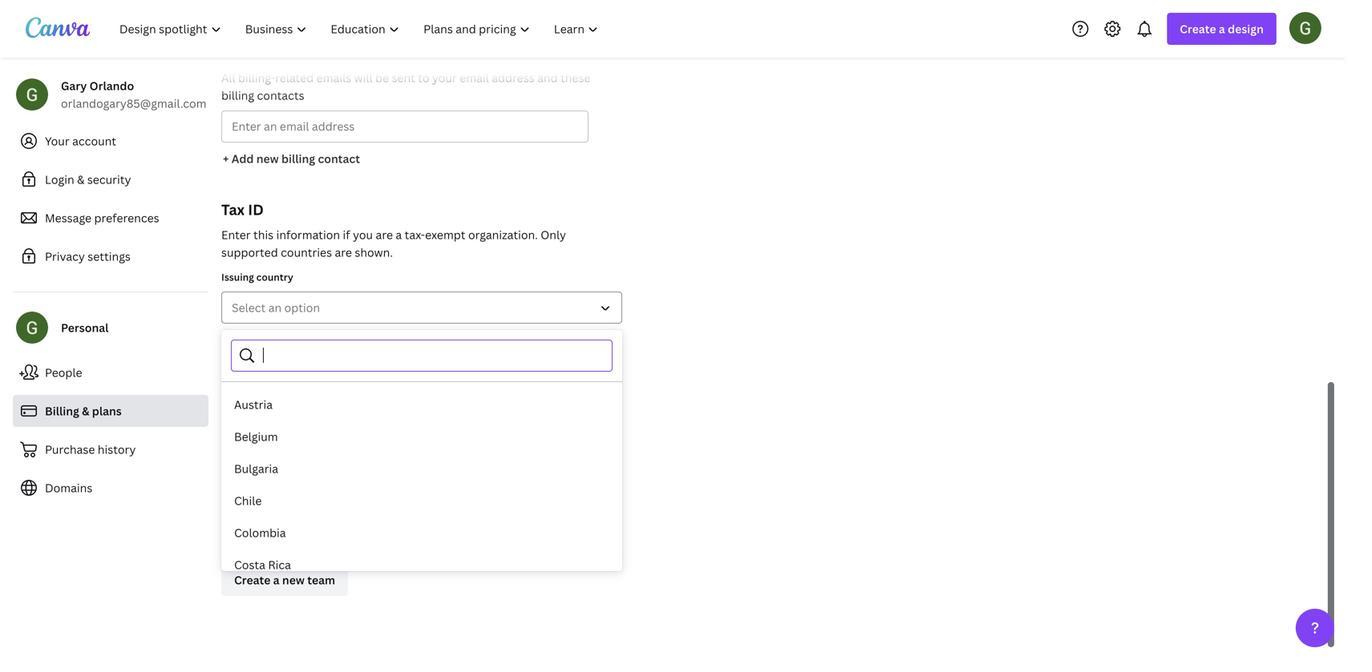 Task type: describe. For each thing, give the bounding box(es) containing it.
create a new team button
[[221, 565, 348, 597]]

+
[[223, 151, 229, 166]]

is
[[239, 387, 246, 398]]

people
[[45, 365, 82, 381]]

purchase history link
[[13, 434, 209, 466]]

colombia option
[[221, 517, 622, 549]]

purchase history
[[45, 442, 136, 458]]

all
[[221, 70, 235, 85]]

0 horizontal spatial are
[[335, 245, 352, 260]]

1 horizontal spatial your
[[353, 387, 371, 398]]

this is the name registered under your tax id.
[[221, 387, 397, 398]]

company
[[248, 333, 292, 347]]

domains link
[[13, 472, 209, 505]]

option
[[284, 300, 320, 316]]

tax for tax id enter this information if you are a tax-exempt organization. only supported countries are shown.
[[221, 200, 245, 220]]

and
[[537, 70, 558, 85]]

countries
[[281, 245, 332, 260]]

issuing country
[[221, 271, 293, 284]]

contacts
[[257, 88, 304, 103]]

select
[[232, 300, 266, 316]]

supported
[[221, 245, 278, 260]]

billing inside button
[[282, 151, 315, 166]]

team
[[307, 573, 335, 588]]

belgium option
[[221, 421, 622, 453]]

colombia button
[[221, 517, 622, 549]]

bulgaria button
[[221, 453, 622, 485]]

personal
[[61, 320, 109, 336]]

billing inside all billing-related emails will be sent to your email address and these billing contacts
[[221, 88, 254, 103]]

1 vertical spatial name
[[262, 387, 284, 398]]

costa rica option
[[221, 549, 622, 582]]

bulgaria option
[[221, 453, 622, 485]]

new for team
[[282, 573, 305, 588]]

& for login
[[77, 172, 85, 187]]

0 horizontal spatial will
[[239, 463, 253, 474]]

your inside all billing-related emails will be sent to your email address and these billing contacts
[[432, 70, 457, 85]]

people link
[[13, 357, 209, 389]]

emails
[[317, 70, 351, 85]]

bulgaria
[[234, 462, 278, 477]]

belgium button
[[221, 421, 622, 453]]

a inside tax id enter this information if you are a tax-exempt organization. only supported countries are shown.
[[396, 227, 402, 243]]

related
[[275, 70, 314, 85]]

billing
[[45, 404, 79, 419]]

tax id
[[221, 408, 249, 421]]

your account
[[45, 134, 116, 149]]

belgium
[[234, 430, 278, 445]]

gary orlando orlandogary85@gmail.com
[[61, 78, 207, 111]]

domains
[[45, 481, 93, 496]]

registered
[[286, 387, 326, 398]]

1 horizontal spatial name
[[294, 333, 320, 347]]

these
[[561, 70, 591, 85]]

privacy settings
[[45, 249, 131, 264]]

& for billing
[[82, 404, 89, 419]]

tax for tax id
[[221, 408, 237, 421]]

orlandogary85@gmail.com
[[61, 96, 207, 111]]

gary
[[61, 78, 87, 93]]

billing-
[[238, 70, 275, 85]]

invoice.
[[316, 463, 346, 474]]

create a design
[[1180, 21, 1264, 36]]

sent
[[392, 70, 415, 85]]

address
[[492, 70, 535, 85]]

your account link
[[13, 125, 209, 157]]

plans
[[92, 404, 122, 419]]

austria button
[[221, 389, 622, 421]]

costa rica button
[[221, 549, 622, 582]]

country
[[256, 271, 293, 284]]

orlando
[[90, 78, 134, 93]]

a for create a new team
[[273, 573, 280, 588]]

2 vertical spatial your
[[296, 463, 314, 474]]

on
[[284, 463, 294, 474]]

+ add new billing contact button
[[221, 143, 362, 175]]

chile button
[[221, 485, 622, 517]]

id for tax id
[[239, 408, 249, 421]]



Task type: vqa. For each thing, say whether or not it's contained in the screenshot.
your to the right
yes



Task type: locate. For each thing, give the bounding box(es) containing it.
costa rica
[[234, 558, 291, 573]]

chile option
[[221, 485, 622, 517]]

Select an option button
[[221, 292, 622, 324]]

create
[[1180, 21, 1217, 36], [234, 573, 271, 588]]

new for billing
[[256, 151, 279, 166]]

team
[[221, 526, 259, 545]]

Enter your tax ID text field
[[232, 431, 612, 461]]

a inside button
[[273, 573, 280, 588]]

austria
[[234, 397, 273, 413]]

0 horizontal spatial billing
[[221, 88, 254, 103]]

id up this
[[248, 200, 264, 220]]

privacy settings link
[[13, 241, 209, 273]]

name
[[294, 333, 320, 347], [262, 387, 284, 398]]

this left is
[[221, 387, 237, 398]]

issuing
[[221, 271, 254, 284]]

id
[[248, 200, 264, 220], [239, 408, 249, 421]]

0 vertical spatial are
[[376, 227, 393, 243]]

tax
[[373, 387, 385, 398]]

only
[[541, 227, 566, 243]]

costa
[[234, 558, 265, 573]]

new left team
[[282, 573, 305, 588]]

the
[[247, 387, 261, 398]]

new
[[256, 151, 279, 166], [282, 573, 305, 588]]

create a new team
[[234, 573, 335, 588]]

message preferences
[[45, 211, 159, 226]]

name down option
[[294, 333, 320, 347]]

id down is
[[239, 408, 249, 421]]

1 horizontal spatial a
[[396, 227, 402, 243]]

id inside tax id enter this information if you are a tax-exempt organization. only supported countries are shown.
[[248, 200, 264, 220]]

2 tax from the top
[[221, 408, 237, 421]]

list box
[[221, 389, 622, 661]]

0 vertical spatial tax
[[221, 200, 245, 220]]

& right login
[[77, 172, 85, 187]]

be
[[375, 70, 389, 85]]

tax id enter this information if you are a tax-exempt organization. only supported countries are shown.
[[221, 200, 566, 260]]

0 vertical spatial a
[[1219, 21, 1226, 36]]

colombia
[[234, 526, 286, 541]]

enter
[[221, 227, 251, 243]]

exempt
[[425, 227, 466, 243]]

are
[[376, 227, 393, 243], [335, 245, 352, 260]]

0 vertical spatial new
[[256, 151, 279, 166]]

legal
[[221, 333, 246, 347]]

0 horizontal spatial new
[[256, 151, 279, 166]]

id for tax id enter this information if you are a tax-exempt organization. only supported countries are shown.
[[248, 200, 264, 220]]

0 horizontal spatial create
[[234, 573, 271, 588]]

0 vertical spatial will
[[354, 70, 373, 85]]

0 horizontal spatial a
[[273, 573, 280, 588]]

organization.
[[468, 227, 538, 243]]

message preferences link
[[13, 202, 209, 234]]

billing & plans
[[45, 404, 122, 419]]

legal company name
[[221, 333, 320, 347]]

0 vertical spatial name
[[294, 333, 320, 347]]

None search field
[[263, 341, 602, 371]]

1 horizontal spatial billing
[[282, 151, 315, 166]]

a inside dropdown button
[[1219, 21, 1226, 36]]

login & security
[[45, 172, 131, 187]]

1 this from the top
[[221, 387, 237, 398]]

create a design button
[[1167, 13, 1277, 45]]

rica
[[268, 558, 291, 573]]

a for create a design
[[1219, 21, 1226, 36]]

1 horizontal spatial create
[[1180, 21, 1217, 36]]

1 vertical spatial tax
[[221, 408, 237, 421]]

a left design
[[1219, 21, 1226, 36]]

austria option
[[221, 389, 622, 421]]

settings
[[88, 249, 131, 264]]

a right costa
[[273, 573, 280, 588]]

& left plans
[[82, 404, 89, 419]]

your right to
[[432, 70, 457, 85]]

tax inside tax id enter this information if you are a tax-exempt organization. only supported countries are shown.
[[221, 200, 245, 220]]

appear
[[255, 463, 282, 474]]

1 horizontal spatial will
[[354, 70, 373, 85]]

Enter your legal company name text field
[[232, 355, 612, 386]]

email
[[460, 70, 489, 85]]

shown.
[[355, 245, 393, 260]]

tax
[[221, 200, 245, 220], [221, 408, 237, 421]]

this up chile
[[221, 463, 237, 474]]

purchase
[[45, 442, 95, 458]]

preferences
[[94, 211, 159, 226]]

this
[[221, 387, 237, 398], [221, 463, 237, 474]]

2 horizontal spatial a
[[1219, 21, 1226, 36]]

will
[[354, 70, 373, 85], [239, 463, 253, 474]]

your
[[432, 70, 457, 85], [353, 387, 371, 398], [296, 463, 314, 474]]

your
[[45, 134, 70, 149]]

create inside create a design dropdown button
[[1180, 21, 1217, 36]]

+ add new billing contact
[[223, 151, 360, 166]]

gary orlando image
[[1290, 12, 1322, 44]]

tax up enter at top
[[221, 200, 245, 220]]

this for this is the name registered under your tax id.
[[221, 387, 237, 398]]

create inside create a new team button
[[234, 573, 271, 588]]

Enter an email address text field
[[232, 111, 578, 142]]

0 vertical spatial your
[[432, 70, 457, 85]]

1 vertical spatial your
[[353, 387, 371, 398]]

will left the "appear"
[[239, 463, 253, 474]]

1 vertical spatial new
[[282, 573, 305, 588]]

under
[[328, 387, 351, 398]]

to
[[418, 70, 430, 85]]

billing & plans link
[[13, 395, 209, 428]]

your left tax
[[353, 387, 371, 398]]

top level navigation element
[[109, 13, 612, 45]]

0 vertical spatial create
[[1180, 21, 1217, 36]]

2 vertical spatial a
[[273, 573, 280, 588]]

2 horizontal spatial your
[[432, 70, 457, 85]]

name right the
[[262, 387, 284, 398]]

all billing-related emails will be sent to your email address and these billing contacts
[[221, 70, 591, 103]]

create for create a new team
[[234, 573, 271, 588]]

you
[[353, 227, 373, 243]]

billing down all
[[221, 88, 254, 103]]

history
[[98, 442, 136, 458]]

message
[[45, 211, 92, 226]]

1 vertical spatial are
[[335, 245, 352, 260]]

this for this will appear on your invoice.
[[221, 463, 237, 474]]

create for create a design
[[1180, 21, 1217, 36]]

1 vertical spatial &
[[82, 404, 89, 419]]

0 horizontal spatial name
[[262, 387, 284, 398]]

will left be
[[354, 70, 373, 85]]

1 vertical spatial a
[[396, 227, 402, 243]]

will inside all billing-related emails will be sent to your email address and these billing contacts
[[354, 70, 373, 85]]

1 vertical spatial this
[[221, 463, 237, 474]]

new right add
[[256, 151, 279, 166]]

billing left contact
[[282, 151, 315, 166]]

login & security link
[[13, 164, 209, 196]]

0 vertical spatial billing
[[221, 88, 254, 103]]

this
[[253, 227, 274, 243]]

information
[[276, 227, 340, 243]]

contact
[[318, 151, 360, 166]]

&
[[77, 172, 85, 187], [82, 404, 89, 419]]

design
[[1228, 21, 1264, 36]]

1 vertical spatial id
[[239, 408, 249, 421]]

1 vertical spatial create
[[234, 573, 271, 588]]

a left tax-
[[396, 227, 402, 243]]

1 vertical spatial billing
[[282, 151, 315, 166]]

add
[[232, 151, 254, 166]]

list box containing austria
[[221, 389, 622, 661]]

your right on
[[296, 463, 314, 474]]

0 horizontal spatial your
[[296, 463, 314, 474]]

select an option
[[232, 300, 320, 316]]

0 vertical spatial this
[[221, 387, 237, 398]]

1 vertical spatial will
[[239, 463, 253, 474]]

0 vertical spatial id
[[248, 200, 264, 220]]

account
[[72, 134, 116, 149]]

an
[[268, 300, 282, 316]]

1 tax from the top
[[221, 200, 245, 220]]

this will appear on your invoice.
[[221, 463, 346, 474]]

a
[[1219, 21, 1226, 36], [396, 227, 402, 243], [273, 573, 280, 588]]

security
[[87, 172, 131, 187]]

2 this from the top
[[221, 463, 237, 474]]

chile
[[234, 494, 262, 509]]

tax up belgium on the bottom left of page
[[221, 408, 237, 421]]

login
[[45, 172, 74, 187]]

0 vertical spatial &
[[77, 172, 85, 187]]

1 horizontal spatial new
[[282, 573, 305, 588]]

privacy
[[45, 249, 85, 264]]

are down if
[[335, 245, 352, 260]]

are up shown.
[[376, 227, 393, 243]]

if
[[343, 227, 350, 243]]

id.
[[386, 387, 397, 398]]

tax-
[[405, 227, 425, 243]]

billing
[[221, 88, 254, 103], [282, 151, 315, 166]]

1 horizontal spatial are
[[376, 227, 393, 243]]



